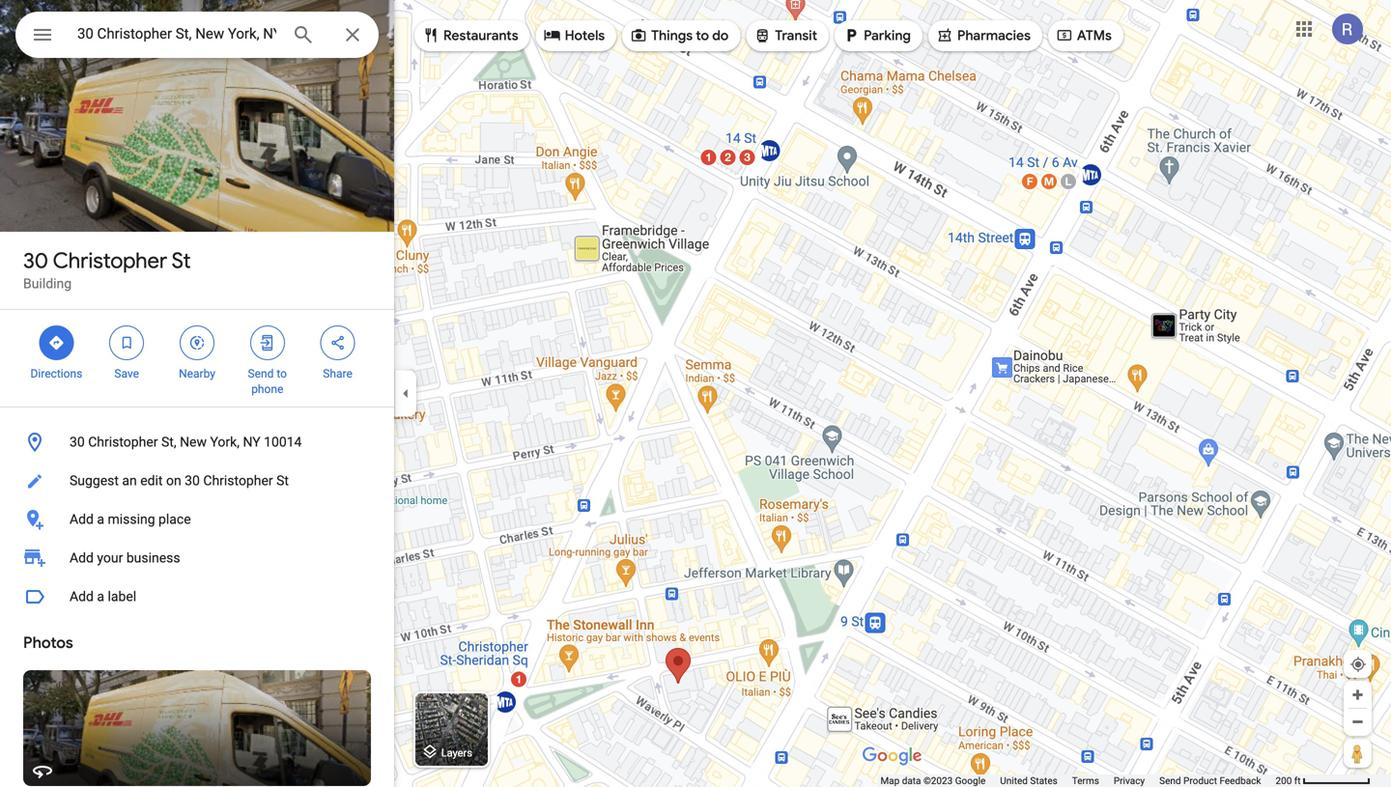Task type: locate. For each thing, give the bounding box(es) containing it.
christopher up building
[[53, 247, 167, 274]]

0 vertical spatial a
[[97, 512, 104, 528]]

layers
[[441, 747, 472, 759]]

save
[[114, 367, 139, 381]]

send up phone on the left
[[248, 367, 274, 381]]

1 vertical spatial add
[[70, 550, 94, 566]]

send for send product feedback
[[1160, 775, 1181, 787]]

christopher up an
[[88, 434, 158, 450]]

30 inside 30 christopher st building
[[23, 247, 48, 274]]

united states button
[[1000, 775, 1058, 788]]

collapse side panel image
[[395, 383, 416, 404]]

2 add from the top
[[70, 550, 94, 566]]

1 add from the top
[[70, 512, 94, 528]]

united
[[1000, 775, 1028, 787]]

1 horizontal spatial st
[[276, 473, 289, 489]]

do
[[712, 27, 729, 44]]

states
[[1030, 775, 1058, 787]]

0 horizontal spatial st
[[172, 247, 191, 274]]

show street view coverage image
[[1344, 739, 1372, 768]]

1 vertical spatial christopher
[[88, 434, 158, 450]]

footer inside google maps element
[[881, 775, 1276, 788]]

add inside button
[[70, 589, 94, 605]]

0 vertical spatial to
[[696, 27, 709, 44]]

0 vertical spatial add
[[70, 512, 94, 528]]

an
[[122, 473, 137, 489]]

footer
[[881, 775, 1276, 788]]

send inside button
[[1160, 775, 1181, 787]]

©2023
[[924, 775, 953, 787]]

3 add from the top
[[70, 589, 94, 605]]

send inside send to phone
[[248, 367, 274, 381]]

30 right on
[[185, 473, 200, 489]]

1 horizontal spatial to
[[696, 27, 709, 44]]

add left your on the bottom left of page
[[70, 550, 94, 566]]

send left product
[[1160, 775, 1181, 787]]

missing
[[108, 512, 155, 528]]

share
[[323, 367, 353, 381]]

1 vertical spatial 30
[[70, 434, 85, 450]]

2 vertical spatial 30
[[185, 473, 200, 489]]


[[843, 25, 860, 46]]

30 for st,
[[70, 434, 85, 450]]

christopher down york,
[[203, 473, 273, 489]]

None field
[[77, 22, 276, 45]]

a left missing at the left of page
[[97, 512, 104, 528]]


[[1056, 25, 1073, 46]]

united states
[[1000, 775, 1058, 787]]

1 horizontal spatial send
[[1160, 775, 1181, 787]]


[[422, 25, 440, 46]]

christopher inside 30 christopher st building
[[53, 247, 167, 274]]

1 vertical spatial send
[[1160, 775, 1181, 787]]

google
[[955, 775, 986, 787]]

0 vertical spatial st
[[172, 247, 191, 274]]

new
[[180, 434, 207, 450]]

0 vertical spatial 30
[[23, 247, 48, 274]]

a inside button
[[97, 589, 104, 605]]

restaurants
[[444, 27, 519, 44]]

christopher inside '30 christopher st, new york, ny 10014' "button"
[[88, 434, 158, 450]]

30 up 'suggest'
[[70, 434, 85, 450]]

add
[[70, 512, 94, 528], [70, 550, 94, 566], [70, 589, 94, 605]]

a inside "button"
[[97, 512, 104, 528]]

30 christopher st main content
[[0, 0, 394, 788]]

map
[[881, 775, 900, 787]]

on
[[166, 473, 181, 489]]

st down 10014 at the left
[[276, 473, 289, 489]]

add down 'suggest'
[[70, 512, 94, 528]]

st up  in the top of the page
[[172, 247, 191, 274]]

30 up building
[[23, 247, 48, 274]]

add a missing place button
[[0, 501, 394, 539]]

30 christopher st building
[[23, 247, 191, 292]]

2 vertical spatial christopher
[[203, 473, 273, 489]]

 things to do
[[630, 25, 729, 46]]

send
[[248, 367, 274, 381], [1160, 775, 1181, 787]]

directions
[[30, 367, 82, 381]]

1 a from the top
[[97, 512, 104, 528]]

product
[[1184, 775, 1218, 787]]

1 vertical spatial st
[[276, 473, 289, 489]]

footer containing map data ©2023 google
[[881, 775, 1276, 788]]

 button
[[15, 12, 70, 62]]

add for add a missing place
[[70, 512, 94, 528]]

send product feedback
[[1160, 775, 1261, 787]]


[[329, 332, 347, 354]]

business
[[126, 550, 180, 566]]

add inside "button"
[[70, 512, 94, 528]]

30
[[23, 247, 48, 274], [70, 434, 85, 450], [185, 473, 200, 489]]

christopher
[[53, 247, 167, 274], [88, 434, 158, 450], [203, 473, 273, 489]]

0 horizontal spatial 30
[[23, 247, 48, 274]]

30 for st
[[23, 247, 48, 274]]

ft
[[1295, 775, 1301, 787]]

to
[[696, 27, 709, 44], [277, 367, 287, 381]]

0 horizontal spatial send
[[248, 367, 274, 381]]

1 vertical spatial a
[[97, 589, 104, 605]]

2 vertical spatial add
[[70, 589, 94, 605]]

0 vertical spatial christopher
[[53, 247, 167, 274]]

send for send to phone
[[248, 367, 274, 381]]

add left label
[[70, 589, 94, 605]]

200 ft button
[[1276, 775, 1371, 787]]

2 a from the top
[[97, 589, 104, 605]]

to left do
[[696, 27, 709, 44]]

0 horizontal spatial to
[[277, 367, 287, 381]]

a
[[97, 512, 104, 528], [97, 589, 104, 605]]

30 inside '30 christopher st, new york, ny 10014' "button"
[[70, 434, 85, 450]]

atms
[[1077, 27, 1112, 44]]

to up phone on the left
[[277, 367, 287, 381]]

a left label
[[97, 589, 104, 605]]

add your business link
[[0, 539, 394, 578]]

st
[[172, 247, 191, 274], [276, 473, 289, 489]]

0 vertical spatial send
[[248, 367, 274, 381]]

add your business
[[70, 550, 180, 566]]

data
[[902, 775, 921, 787]]

2 horizontal spatial 30
[[185, 473, 200, 489]]

add a missing place
[[70, 512, 191, 528]]

a for missing
[[97, 512, 104, 528]]

nearby
[[179, 367, 215, 381]]

1 vertical spatial to
[[277, 367, 287, 381]]

1 horizontal spatial 30
[[70, 434, 85, 450]]


[[118, 332, 135, 354]]

suggest
[[70, 473, 119, 489]]



Task type: describe. For each thing, give the bounding box(es) containing it.
200
[[1276, 775, 1292, 787]]

show your location image
[[1350, 656, 1367, 674]]

edit
[[140, 473, 163, 489]]

send to phone
[[248, 367, 287, 396]]

200 ft
[[1276, 775, 1301, 787]]

ny
[[243, 434, 261, 450]]

send product feedback button
[[1160, 775, 1261, 788]]

to inside send to phone
[[277, 367, 287, 381]]

terms button
[[1072, 775, 1100, 788]]

google maps element
[[0, 0, 1391, 788]]

place
[[158, 512, 191, 528]]

 search field
[[15, 12, 379, 62]]

christopher for st,
[[88, 434, 158, 450]]

suggest an edit on 30 christopher st button
[[0, 462, 394, 501]]

 restaurants
[[422, 25, 519, 46]]

none field inside 30 christopher st, new york, ny 10014 field
[[77, 22, 276, 45]]

photos
[[23, 633, 73, 653]]

privacy
[[1114, 775, 1145, 787]]

christopher inside the suggest an edit on 30 christopher st button
[[203, 473, 273, 489]]

 pharmacies
[[936, 25, 1031, 46]]

30 christopher st, new york, ny 10014
[[70, 434, 302, 450]]

actions for 30 christopher st region
[[0, 310, 394, 407]]

to inside  things to do
[[696, 27, 709, 44]]

30 christopher st, new york, ny 10014 button
[[0, 423, 394, 462]]

transit
[[775, 27, 818, 44]]

add for add your business
[[70, 550, 94, 566]]

hotels
[[565, 27, 605, 44]]

30 Christopher St, New York, NY 10014 field
[[15, 12, 379, 58]]


[[630, 25, 648, 46]]

st inside button
[[276, 473, 289, 489]]

terms
[[1072, 775, 1100, 787]]


[[754, 25, 771, 46]]

30 inside the suggest an edit on 30 christopher st button
[[185, 473, 200, 489]]


[[259, 332, 276, 354]]

st inside 30 christopher st building
[[172, 247, 191, 274]]

add a label
[[70, 589, 136, 605]]

 hotels
[[544, 25, 605, 46]]

parking
[[864, 27, 911, 44]]

10014
[[264, 434, 302, 450]]


[[48, 332, 65, 354]]


[[936, 25, 954, 46]]


[[188, 332, 206, 354]]


[[31, 21, 54, 49]]

 atms
[[1056, 25, 1112, 46]]

add a label button
[[0, 578, 394, 617]]

zoom out image
[[1351, 715, 1365, 730]]

york,
[[210, 434, 240, 450]]

your
[[97, 550, 123, 566]]

 parking
[[843, 25, 911, 46]]

st,
[[161, 434, 176, 450]]

feedback
[[1220, 775, 1261, 787]]

google account: ruby anderson  
(rubyanndersson@gmail.com) image
[[1333, 14, 1363, 45]]

a for label
[[97, 589, 104, 605]]


[[544, 25, 561, 46]]

privacy button
[[1114, 775, 1145, 788]]

add for add a label
[[70, 589, 94, 605]]

map data ©2023 google
[[881, 775, 986, 787]]

things
[[651, 27, 693, 44]]

suggest an edit on 30 christopher st
[[70, 473, 289, 489]]

building
[[23, 276, 72, 292]]

zoom in image
[[1351, 688, 1365, 703]]

label
[[108, 589, 136, 605]]

phone
[[251, 383, 283, 396]]

christopher for st
[[53, 247, 167, 274]]

pharmacies
[[958, 27, 1031, 44]]

 transit
[[754, 25, 818, 46]]



Task type: vqa. For each thing, say whether or not it's contained in the screenshot.


